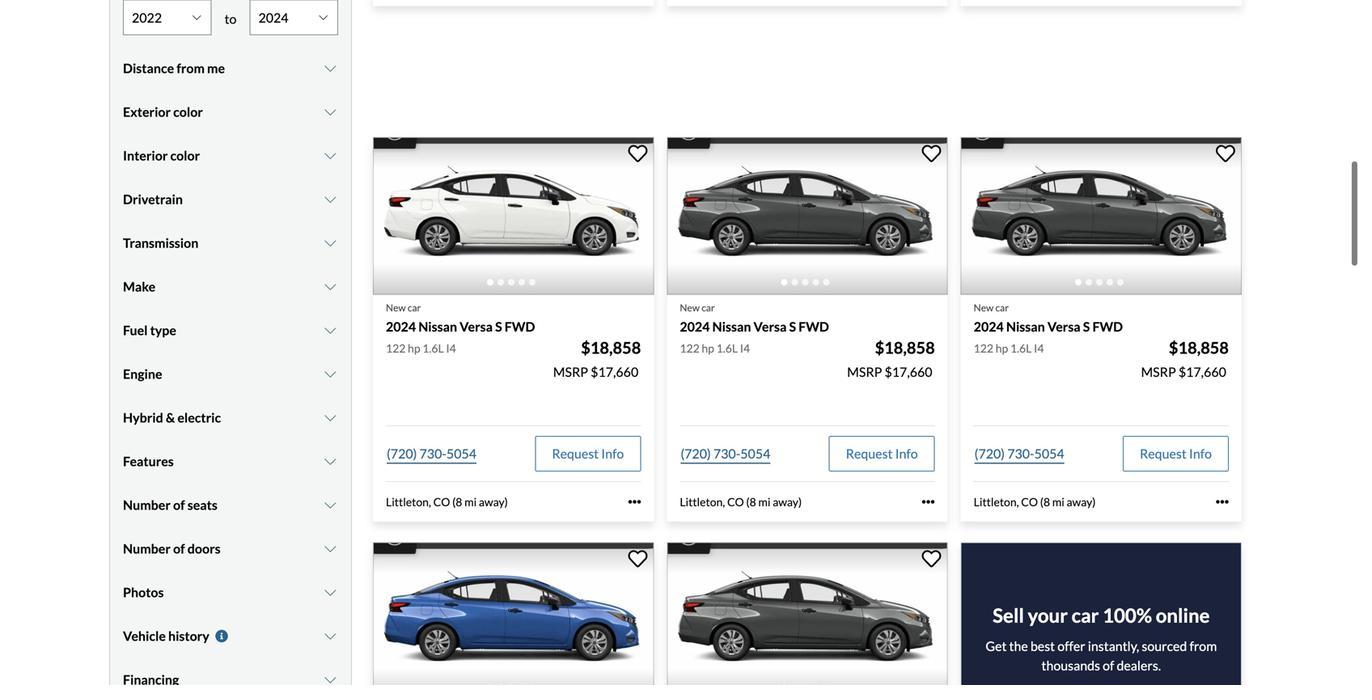 Task type: locate. For each thing, give the bounding box(es) containing it.
2 horizontal spatial info
[[1190, 446, 1212, 462]]

3 1.6l from the left
[[1011, 341, 1032, 355]]

offer
[[1058, 638, 1086, 654]]

mi for second (720) 730-5054 button from the right
[[759, 495, 771, 509]]

s
[[495, 319, 502, 335], [789, 319, 796, 335], [1083, 319, 1090, 335]]

2 littleton, co (8 mi away) from the left
[[680, 495, 802, 509]]

1 horizontal spatial $18,858 msrp $17,660
[[847, 338, 935, 380]]

1 horizontal spatial $18,858
[[875, 338, 935, 358]]

2 122 from the left
[[680, 341, 700, 355]]

7 chevron down image from the top
[[322, 455, 338, 468]]

0 horizontal spatial $18,858 msrp $17,660
[[553, 338, 641, 380]]

versa for 1st (720) 730-5054 button from left
[[460, 319, 493, 335]]

122 hp 1.6l i4
[[386, 341, 456, 355], [680, 341, 750, 355], [974, 341, 1044, 355]]

3 fwd from the left
[[1093, 319, 1123, 335]]

1 horizontal spatial i4
[[740, 341, 750, 355]]

0 horizontal spatial littleton,
[[386, 495, 431, 509]]

3 (720) 730-5054 from the left
[[975, 446, 1065, 462]]

mi for 1st (720) 730-5054 button from left
[[465, 495, 477, 509]]

1 number from the top
[[123, 497, 171, 513]]

hp for second (720) 730-5054 button from the right
[[702, 341, 715, 355]]

hp
[[408, 341, 420, 355], [702, 341, 715, 355], [996, 341, 1009, 355]]

2 1.6l from the left
[[717, 341, 738, 355]]

from down online
[[1190, 638, 1217, 654]]

2 (720) from the left
[[681, 446, 711, 462]]

features button
[[123, 441, 338, 482]]

2 new car 2024 nissan versa s fwd from the left
[[680, 302, 829, 335]]

1 away) from the left
[[479, 495, 508, 509]]

2 horizontal spatial 730-
[[1008, 446, 1035, 462]]

vehicle history
[[123, 628, 209, 644]]

0 horizontal spatial $17,660
[[591, 364, 639, 380]]

1.6l for first (720) 730-5054 button from the right
[[1011, 341, 1032, 355]]

&
[[166, 410, 175, 426]]

1 (720) from the left
[[387, 446, 417, 462]]

littleton,
[[386, 495, 431, 509], [680, 495, 725, 509], [974, 495, 1019, 509]]

0 horizontal spatial away)
[[479, 495, 508, 509]]

3 730- from the left
[[1008, 446, 1035, 462]]

color right exterior
[[173, 104, 203, 120]]

1 nissan from the left
[[419, 319, 457, 335]]

0 horizontal spatial 5054
[[447, 446, 477, 462]]

3 5054 from the left
[[1035, 446, 1065, 462]]

(8
[[452, 495, 462, 509], [746, 495, 756, 509], [1041, 495, 1051, 509]]

1 vertical spatial from
[[1190, 638, 1217, 654]]

(720)
[[387, 446, 417, 462], [681, 446, 711, 462], [975, 446, 1005, 462]]

2024 for 1st (720) 730-5054 button from left
[[386, 319, 416, 335]]

2 (8 from the left
[[746, 495, 756, 509]]

1 122 from the left
[[386, 341, 406, 355]]

730- for first (720) 730-5054 button from the right
[[1008, 446, 1035, 462]]

3 chevron down image from the top
[[322, 412, 338, 424]]

1.6l for second (720) 730-5054 button from the right
[[717, 341, 738, 355]]

0 vertical spatial of
[[173, 497, 185, 513]]

2 horizontal spatial s
[[1083, 319, 1090, 335]]

number of seats button
[[123, 485, 338, 526]]

3 hp from the left
[[996, 341, 1009, 355]]

2 ellipsis h image from the left
[[1216, 496, 1229, 509]]

2024
[[386, 319, 416, 335], [680, 319, 710, 335], [974, 319, 1004, 335]]

2 info from the left
[[896, 446, 918, 462]]

122 for 1st (720) 730-5054 button from left
[[386, 341, 406, 355]]

nissan for 1st (720) 730-5054 button from left
[[419, 319, 457, 335]]

0 horizontal spatial 122
[[386, 341, 406, 355]]

chevron down image inside features dropdown button
[[322, 455, 338, 468]]

$18,858
[[581, 338, 641, 358], [875, 338, 935, 358], [1169, 338, 1229, 358]]

730-
[[420, 446, 447, 462], [714, 446, 741, 462], [1008, 446, 1035, 462]]

1 request from the left
[[552, 446, 599, 462]]

previous image image for second (720) 730-5054 button from the right
[[677, 203, 693, 229]]

from left me
[[177, 60, 205, 76]]

chevron down image
[[322, 62, 338, 75], [322, 106, 338, 119], [322, 193, 338, 206], [322, 280, 338, 293], [322, 324, 338, 337], [322, 368, 338, 381], [322, 455, 338, 468], [322, 586, 338, 599], [322, 630, 338, 643]]

of inside get the best offer instantly, sourced from thousands of dealers.
[[1103, 658, 1115, 674]]

1 co from the left
[[433, 495, 450, 509]]

2 co from the left
[[727, 495, 744, 509]]

gray 2024 nissan versa s fwd sedan front-wheel drive manual image for the previous image corresponding to first (720) 730-5054 button from the right
[[961, 137, 1242, 295]]

to
[[225, 11, 237, 27]]

1 chevron down image from the top
[[322, 149, 338, 162]]

1.6l
[[423, 341, 444, 355], [717, 341, 738, 355], [1011, 341, 1032, 355]]

littleton, for first (720) 730-5054 button from the right
[[974, 495, 1019, 509]]

2 horizontal spatial nissan
[[1007, 319, 1045, 335]]

1 horizontal spatial new car 2024 nissan versa s fwd
[[680, 302, 829, 335]]

1 2024 from the left
[[386, 319, 416, 335]]

2024 for first (720) 730-5054 button from the right
[[974, 319, 1004, 335]]

1 horizontal spatial request
[[846, 446, 893, 462]]

new
[[386, 302, 406, 314], [680, 302, 700, 314], [974, 302, 994, 314]]

3 $18,858 msrp $17,660 from the left
[[1141, 338, 1229, 380]]

2 122 hp 1.6l i4 from the left
[[680, 341, 750, 355]]

s for 1st (720) 730-5054 button from left
[[495, 319, 502, 335]]

1 horizontal spatial (8
[[746, 495, 756, 509]]

chevron down image for make
[[322, 280, 338, 293]]

1 horizontal spatial request info button
[[829, 436, 935, 472]]

2 horizontal spatial 122
[[974, 341, 994, 355]]

chevron down image
[[322, 149, 338, 162], [322, 237, 338, 250], [322, 412, 338, 424], [322, 499, 338, 512], [322, 543, 338, 556], [322, 674, 338, 685]]

3 msrp from the left
[[1141, 364, 1176, 380]]

chevron down image for distance from me
[[322, 62, 338, 75]]

$18,858 msrp $17,660
[[553, 338, 641, 380], [847, 338, 935, 380], [1141, 338, 1229, 380]]

gray 2024 nissan versa s fwd sedan front-wheel drive continuously variable transmission image
[[667, 543, 948, 685]]

3 (720) from the left
[[975, 446, 1005, 462]]

of
[[173, 497, 185, 513], [173, 541, 185, 557], [1103, 658, 1115, 674]]

0 horizontal spatial (720) 730-5054 button
[[386, 436, 478, 472]]

chevron down image inside exterior color dropdown button
[[322, 106, 338, 119]]

chevron down image for photos
[[322, 586, 338, 599]]

info for ellipsis h image on the bottom of the page
[[896, 446, 918, 462]]

1 horizontal spatial ellipsis h image
[[1216, 496, 1229, 509]]

2 number from the top
[[123, 541, 171, 557]]

0 horizontal spatial co
[[433, 495, 450, 509]]

1 horizontal spatial s
[[789, 319, 796, 335]]

3 122 hp 1.6l i4 from the left
[[974, 341, 1044, 355]]

4 chevron down image from the top
[[322, 499, 338, 512]]

color inside exterior color dropdown button
[[173, 104, 203, 120]]

2 horizontal spatial versa
[[1048, 319, 1081, 335]]

3 new from the left
[[974, 302, 994, 314]]

0 horizontal spatial info
[[601, 446, 624, 462]]

number of seats
[[123, 497, 218, 513]]

2 horizontal spatial (720) 730-5054 button
[[974, 436, 1066, 472]]

littleton, co (8 mi away) for 1st (720) 730-5054 button from left
[[386, 495, 508, 509]]

chevron down image inside make dropdown button
[[322, 280, 338, 293]]

3 122 from the left
[[974, 341, 994, 355]]

4 chevron down image from the top
[[322, 280, 338, 293]]

number up photos
[[123, 541, 171, 557]]

0 horizontal spatial 2024
[[386, 319, 416, 335]]

1 horizontal spatial 5054
[[741, 446, 771, 462]]

0 horizontal spatial 122 hp 1.6l i4
[[386, 341, 456, 355]]

0 horizontal spatial (8
[[452, 495, 462, 509]]

hp for 1st (720) 730-5054 button from left
[[408, 341, 420, 355]]

number of doors
[[123, 541, 221, 557]]

122 for second (720) 730-5054 button from the right
[[680, 341, 700, 355]]

1.6l for 1st (720) 730-5054 button from left
[[423, 341, 444, 355]]

chevron down image inside fuel type dropdown button
[[322, 324, 338, 337]]

2 horizontal spatial i4
[[1034, 341, 1044, 355]]

6 chevron down image from the top
[[322, 674, 338, 685]]

1 chevron down image from the top
[[322, 62, 338, 75]]

1 horizontal spatial 1.6l
[[717, 341, 738, 355]]

1 horizontal spatial 122
[[680, 341, 700, 355]]

1 $18,858 from the left
[[581, 338, 641, 358]]

2 horizontal spatial (8
[[1041, 495, 1051, 509]]

1 horizontal spatial nissan
[[713, 319, 751, 335]]

exterior color button
[[123, 92, 338, 132]]

request for ellipsis h image on the bottom of the page
[[846, 446, 893, 462]]

1 littleton, from the left
[[386, 495, 431, 509]]

2 request from the left
[[846, 446, 893, 462]]

3 info from the left
[[1190, 446, 1212, 462]]

of left doors
[[173, 541, 185, 557]]

1 ellipsis h image from the left
[[628, 496, 641, 509]]

2 horizontal spatial request info button
[[1123, 436, 1229, 472]]

me
[[207, 60, 225, 76]]

0 vertical spatial from
[[177, 60, 205, 76]]

number inside dropdown button
[[123, 497, 171, 513]]

0 horizontal spatial fwd
[[505, 319, 535, 335]]

previous image image
[[383, 203, 399, 229], [677, 203, 693, 229], [971, 203, 987, 229], [383, 609, 399, 635], [677, 609, 693, 635]]

1 horizontal spatial 122 hp 1.6l i4
[[680, 341, 750, 355]]

versa for first (720) 730-5054 button from the right
[[1048, 319, 1081, 335]]

1 horizontal spatial versa
[[754, 319, 787, 335]]

3 s from the left
[[1083, 319, 1090, 335]]

number down the features
[[123, 497, 171, 513]]

1 $17,660 from the left
[[591, 364, 639, 380]]

littleton, co (8 mi away) for first (720) 730-5054 button from the right
[[974, 495, 1096, 509]]

msrp
[[553, 364, 588, 380], [847, 364, 882, 380], [1141, 364, 1176, 380]]

make
[[123, 279, 156, 295]]

distance from me
[[123, 60, 225, 76]]

3 littleton, co (8 mi away) from the left
[[974, 495, 1096, 509]]

hp for first (720) 730-5054 button from the right
[[996, 341, 1009, 355]]

1 horizontal spatial from
[[1190, 638, 1217, 654]]

next image image for second (720) 730-5054 button from the right
[[922, 203, 939, 229]]

1 horizontal spatial littleton,
[[680, 495, 725, 509]]

1 horizontal spatial request info
[[846, 446, 918, 462]]

chevron down image inside the engine dropdown button
[[322, 368, 338, 381]]

2 horizontal spatial littleton, co (8 mi away)
[[974, 495, 1096, 509]]

(720) for 1st (720) 730-5054 button from left
[[387, 446, 417, 462]]

3 chevron down image from the top
[[322, 193, 338, 206]]

0 horizontal spatial request info
[[552, 446, 624, 462]]

(8 for second (720) 730-5054 button from the right
[[746, 495, 756, 509]]

122 hp 1.6l i4 for 1st (720) 730-5054 button from left
[[386, 341, 456, 355]]

2 horizontal spatial 2024
[[974, 319, 1004, 335]]

2 horizontal spatial $17,660
[[1179, 364, 1227, 380]]

car
[[408, 302, 421, 314], [702, 302, 715, 314], [996, 302, 1009, 314], [1072, 604, 1099, 627]]

3 i4 from the left
[[1034, 341, 1044, 355]]

0 horizontal spatial new car 2024 nissan versa s fwd
[[386, 302, 535, 335]]

2 gray 2024 nissan versa s fwd sedan front-wheel drive manual image from the left
[[961, 137, 1242, 295]]

1 horizontal spatial fwd
[[799, 319, 829, 335]]

2 s from the left
[[789, 319, 796, 335]]

3 2024 from the left
[[974, 319, 1004, 335]]

1 horizontal spatial new
[[680, 302, 700, 314]]

number
[[123, 497, 171, 513], [123, 541, 171, 557]]

0 horizontal spatial i4
[[446, 341, 456, 355]]

features
[[123, 454, 174, 469]]

fwd for first (720) 730-5054 button from the right
[[1093, 319, 1123, 335]]

color
[[173, 104, 203, 120], [170, 148, 200, 164]]

5054 for 1st (720) 730-5054 button from left
[[447, 446, 477, 462]]

1 1.6l from the left
[[423, 341, 444, 355]]

0 horizontal spatial 730-
[[420, 446, 447, 462]]

0 vertical spatial number
[[123, 497, 171, 513]]

(8 for 1st (720) 730-5054 button from left
[[452, 495, 462, 509]]

1 horizontal spatial co
[[727, 495, 744, 509]]

0 horizontal spatial 1.6l
[[423, 341, 444, 355]]

0 horizontal spatial nissan
[[419, 319, 457, 335]]

gray 2024 nissan versa s fwd sedan front-wheel drive manual image
[[667, 137, 948, 295], [961, 137, 1242, 295]]

5 chevron down image from the top
[[322, 543, 338, 556]]

2 i4 from the left
[[740, 341, 750, 355]]

white 2024 nissan versa s fwd sedan front-wheel drive manual image
[[373, 137, 654, 295]]

co
[[433, 495, 450, 509], [727, 495, 744, 509], [1022, 495, 1038, 509]]

2 horizontal spatial away)
[[1067, 495, 1096, 509]]

sell
[[993, 604, 1024, 627]]

away)
[[479, 495, 508, 509], [773, 495, 802, 509], [1067, 495, 1096, 509]]

from inside dropdown button
[[177, 60, 205, 76]]

fwd for 1st (720) 730-5054 button from left
[[505, 319, 535, 335]]

msrp for second (720) 730-5054 button from the right
[[847, 364, 882, 380]]

littleton, for 1st (720) 730-5054 button from left
[[386, 495, 431, 509]]

littleton, co (8 mi away)
[[386, 495, 508, 509], [680, 495, 802, 509], [974, 495, 1096, 509]]

chevron down image inside interior color dropdown button
[[322, 149, 338, 162]]

0 horizontal spatial request info button
[[535, 436, 641, 472]]

2 $18,858 from the left
[[875, 338, 935, 358]]

co for 1st (720) 730-5054 button from left
[[433, 495, 450, 509]]

history
[[168, 628, 209, 644]]

1 vertical spatial of
[[173, 541, 185, 557]]

of down 'instantly,'
[[1103, 658, 1115, 674]]

new car 2024 nissan versa s fwd for second (720) 730-5054 button from the right
[[680, 302, 829, 335]]

versa
[[460, 319, 493, 335], [754, 319, 787, 335], [1048, 319, 1081, 335]]

chevron down image inside number of doors 'dropdown button'
[[322, 543, 338, 556]]

mi
[[465, 495, 477, 509], [759, 495, 771, 509], [1053, 495, 1065, 509]]

chevron down image for interior color
[[322, 149, 338, 162]]

1 vertical spatial number
[[123, 541, 171, 557]]

1 horizontal spatial away)
[[773, 495, 802, 509]]

new car 2024 nissan versa s fwd
[[386, 302, 535, 335], [680, 302, 829, 335], [974, 302, 1123, 335]]

122
[[386, 341, 406, 355], [680, 341, 700, 355], [974, 341, 994, 355]]

2 horizontal spatial co
[[1022, 495, 1038, 509]]

2 horizontal spatial 5054
[[1035, 446, 1065, 462]]

2 horizontal spatial 122 hp 1.6l i4
[[974, 341, 1044, 355]]

1 hp from the left
[[408, 341, 420, 355]]

1 info from the left
[[601, 446, 624, 462]]

9 chevron down image from the top
[[322, 630, 338, 643]]

3 request from the left
[[1140, 446, 1187, 462]]

0 horizontal spatial mi
[[465, 495, 477, 509]]

2 chevron down image from the top
[[322, 106, 338, 119]]

0 vertical spatial color
[[173, 104, 203, 120]]

1 122 hp 1.6l i4 from the left
[[386, 341, 456, 355]]

i4
[[446, 341, 456, 355], [740, 341, 750, 355], [1034, 341, 1044, 355]]

2 away) from the left
[[773, 495, 802, 509]]

1 horizontal spatial 730-
[[714, 446, 741, 462]]

request for ellipsis h icon for first (720) 730-5054 button from the right
[[1140, 446, 1187, 462]]

3 littleton, from the left
[[974, 495, 1019, 509]]

request for ellipsis h icon related to 1st (720) 730-5054 button from left
[[552, 446, 599, 462]]

2 (720) 730-5054 button from the left
[[680, 436, 772, 472]]

3 mi from the left
[[1053, 495, 1065, 509]]

next image image
[[628, 203, 644, 229], [922, 203, 939, 229], [1216, 203, 1233, 229], [628, 609, 644, 635], [922, 609, 939, 635]]

fuel
[[123, 323, 148, 338]]

get
[[986, 638, 1007, 654]]

thousands
[[1042, 658, 1101, 674]]

3 request info from the left
[[1140, 446, 1212, 462]]

3 new car 2024 nissan versa s fwd from the left
[[974, 302, 1123, 335]]

2 fwd from the left
[[799, 319, 829, 335]]

2 horizontal spatial request info
[[1140, 446, 1212, 462]]

chevron down image inside hybrid & electric dropdown button
[[322, 412, 338, 424]]

0 horizontal spatial versa
[[460, 319, 493, 335]]

100%
[[1103, 604, 1153, 627]]

0 horizontal spatial littleton, co (8 mi away)
[[386, 495, 508, 509]]

i4 for second (720) 730-5054 button from the right
[[740, 341, 750, 355]]

2 hp from the left
[[702, 341, 715, 355]]

fwd
[[505, 319, 535, 335], [799, 319, 829, 335], [1093, 319, 1123, 335]]

2 horizontal spatial $18,858
[[1169, 338, 1229, 358]]

1 horizontal spatial info
[[896, 446, 918, 462]]

0 horizontal spatial gray 2024 nissan versa s fwd sedan front-wheel drive manual image
[[667, 137, 948, 295]]

of left seats
[[173, 497, 185, 513]]

1 horizontal spatial (720)
[[681, 446, 711, 462]]

1 horizontal spatial mi
[[759, 495, 771, 509]]

previous image image for 1st (720) 730-5054 button from left
[[383, 203, 399, 229]]

0 horizontal spatial (720) 730-5054
[[387, 446, 477, 462]]

interior
[[123, 148, 168, 164]]

sourced
[[1142, 638, 1188, 654]]

exterior
[[123, 104, 171, 120]]

info
[[601, 446, 624, 462], [896, 446, 918, 462], [1190, 446, 1212, 462]]

1 mi from the left
[[465, 495, 477, 509]]

1 horizontal spatial msrp
[[847, 364, 882, 380]]

chevron down image for engine
[[322, 368, 338, 381]]

color right interior
[[170, 148, 200, 164]]

1 i4 from the left
[[446, 341, 456, 355]]

electric
[[178, 410, 221, 426]]

5054 for first (720) 730-5054 button from the right
[[1035, 446, 1065, 462]]

2 horizontal spatial new car 2024 nissan versa s fwd
[[974, 302, 1123, 335]]

2 request info from the left
[[846, 446, 918, 462]]

1 s from the left
[[495, 319, 502, 335]]

2 $17,660 from the left
[[885, 364, 933, 380]]

0 horizontal spatial $18,858
[[581, 338, 641, 358]]

1 horizontal spatial $17,660
[[885, 364, 933, 380]]

request info button for ellipsis h icon for first (720) 730-5054 button from the right
[[1123, 436, 1229, 472]]

3 request info button from the left
[[1123, 436, 1229, 472]]

best
[[1031, 638, 1055, 654]]

0 horizontal spatial request
[[552, 446, 599, 462]]

fuel type button
[[123, 310, 338, 351]]

$18,858 msrp $17,660 for next image associated with second (720) 730-5054 button from the right
[[847, 338, 935, 380]]

(720) 730-5054 button
[[386, 436, 478, 472], [680, 436, 772, 472], [974, 436, 1066, 472]]

5054 for second (720) 730-5054 button from the right
[[741, 446, 771, 462]]

3 away) from the left
[[1067, 495, 1096, 509]]

ellipsis h image
[[628, 496, 641, 509], [1216, 496, 1229, 509]]

1 (720) 730-5054 from the left
[[387, 446, 477, 462]]

request info
[[552, 446, 624, 462], [846, 446, 918, 462], [1140, 446, 1212, 462]]

0 horizontal spatial new
[[386, 302, 406, 314]]

0 horizontal spatial msrp
[[553, 364, 588, 380]]

2 horizontal spatial (720)
[[975, 446, 1005, 462]]

number inside 'dropdown button'
[[123, 541, 171, 557]]

1 request info button from the left
[[535, 436, 641, 472]]

1 horizontal spatial (720) 730-5054 button
[[680, 436, 772, 472]]

0 horizontal spatial s
[[495, 319, 502, 335]]

3 (8 from the left
[[1041, 495, 1051, 509]]

1 (8 from the left
[[452, 495, 462, 509]]

1 gray 2024 nissan versa s fwd sedan front-wheel drive manual image from the left
[[667, 137, 948, 295]]

number for number of doors
[[123, 541, 171, 557]]

chevron down image for number of seats
[[322, 499, 338, 512]]

2 mi from the left
[[759, 495, 771, 509]]

co for first (720) 730-5054 button from the right
[[1022, 495, 1038, 509]]

2 versa from the left
[[754, 319, 787, 335]]

3 nissan from the left
[[1007, 319, 1045, 335]]

2 new from the left
[[680, 302, 700, 314]]

2 horizontal spatial mi
[[1053, 495, 1065, 509]]

chevron down image inside number of seats dropdown button
[[322, 499, 338, 512]]

2 horizontal spatial msrp
[[1141, 364, 1176, 380]]

0 horizontal spatial ellipsis h image
[[628, 496, 641, 509]]

2 horizontal spatial new
[[974, 302, 994, 314]]

car for 1st (720) 730-5054 button from left
[[408, 302, 421, 314]]

ellipsis h image for first (720) 730-5054 button from the right
[[1216, 496, 1229, 509]]

chevron down image inside "photos" dropdown button
[[322, 586, 338, 599]]

of inside dropdown button
[[173, 497, 185, 513]]

s for first (720) 730-5054 button from the right
[[1083, 319, 1090, 335]]

color inside interior color dropdown button
[[170, 148, 200, 164]]

1 horizontal spatial hp
[[702, 341, 715, 355]]

chevron down image inside drivetrain dropdown button
[[322, 193, 338, 206]]

1 vertical spatial color
[[170, 148, 200, 164]]

1 msrp from the left
[[553, 364, 588, 380]]

fuel type
[[123, 323, 176, 338]]

2 vertical spatial of
[[1103, 658, 1115, 674]]

122 for first (720) 730-5054 button from the right
[[974, 341, 994, 355]]

1 5054 from the left
[[447, 446, 477, 462]]

2 request info button from the left
[[829, 436, 935, 472]]

from
[[177, 60, 205, 76], [1190, 638, 1217, 654]]

versa for second (720) 730-5054 button from the right
[[754, 319, 787, 335]]

2 chevron down image from the top
[[322, 237, 338, 250]]

2 horizontal spatial littleton,
[[974, 495, 1019, 509]]

3 $18,858 from the left
[[1169, 338, 1229, 358]]

chevron down image inside transmission dropdown button
[[322, 237, 338, 250]]

car for first (720) 730-5054 button from the right
[[996, 302, 1009, 314]]

(720) for first (720) 730-5054 button from the right
[[975, 446, 1005, 462]]

nissan
[[419, 319, 457, 335], [713, 319, 751, 335], [1007, 319, 1045, 335]]

0 horizontal spatial (720)
[[387, 446, 417, 462]]

(720) 730-5054 for first (720) 730-5054 button from the right
[[975, 446, 1065, 462]]

2 horizontal spatial request
[[1140, 446, 1187, 462]]

2 msrp from the left
[[847, 364, 882, 380]]

2 littleton, from the left
[[680, 495, 725, 509]]

2 horizontal spatial (720) 730-5054
[[975, 446, 1065, 462]]

2 horizontal spatial $18,858 msrp $17,660
[[1141, 338, 1229, 380]]

chevron down image for hybrid & electric
[[322, 412, 338, 424]]

2 $18,858 msrp $17,660 from the left
[[847, 338, 935, 380]]

1 versa from the left
[[460, 319, 493, 335]]

2 horizontal spatial fwd
[[1093, 319, 1123, 335]]

nissan for first (720) 730-5054 button from the right
[[1007, 319, 1045, 335]]

8 chevron down image from the top
[[322, 586, 338, 599]]

(720) 730-5054
[[387, 446, 477, 462], [681, 446, 771, 462], [975, 446, 1065, 462]]

1 littleton, co (8 mi away) from the left
[[386, 495, 508, 509]]

$17,660
[[591, 364, 639, 380], [885, 364, 933, 380], [1179, 364, 1227, 380]]

1 request info from the left
[[552, 446, 624, 462]]

request info for ellipsis h image on the bottom of the page
[[846, 446, 918, 462]]

request
[[552, 446, 599, 462], [846, 446, 893, 462], [1140, 446, 1187, 462]]

info for ellipsis h icon for first (720) 730-5054 button from the right
[[1190, 446, 1212, 462]]

(720) 730-5054 for 1st (720) 730-5054 button from left
[[387, 446, 477, 462]]

3 versa from the left
[[1048, 319, 1081, 335]]

request info button
[[535, 436, 641, 472], [829, 436, 935, 472], [1123, 436, 1229, 472]]

1 730- from the left
[[420, 446, 447, 462]]

2 2024 from the left
[[680, 319, 710, 335]]

of inside 'dropdown button'
[[173, 541, 185, 557]]

number of doors button
[[123, 529, 338, 569]]

5054
[[447, 446, 477, 462], [741, 446, 771, 462], [1035, 446, 1065, 462]]

interior color button
[[123, 136, 338, 176]]

chevron down image inside distance from me dropdown button
[[322, 62, 338, 75]]

gray 2024 nissan versa s fwd sedan front-wheel drive manual image for second (720) 730-5054 button from the right the previous image
[[667, 137, 948, 295]]



Task type: vqa. For each thing, say whether or not it's contained in the screenshot.
WHITE 2024 NISSAN VERSA S FWD SEDAN FRONT-WHEEL DRIVE MANUAL Image at the left next image
yes



Task type: describe. For each thing, give the bounding box(es) containing it.
next image image for 1st (720) 730-5054 button from left
[[628, 203, 644, 229]]

730- for 1st (720) 730-5054 button from left
[[420, 446, 447, 462]]

color for interior color
[[170, 148, 200, 164]]

littleton, co (8 mi away) for second (720) 730-5054 button from the right
[[680, 495, 802, 509]]

engine
[[123, 366, 162, 382]]

chevron down image for fuel type
[[322, 324, 338, 337]]

chevron down image for number of doors
[[322, 543, 338, 556]]

hybrid
[[123, 410, 163, 426]]

new for 1st (720) 730-5054 button from left
[[386, 302, 406, 314]]

msrp for first (720) 730-5054 button from the right
[[1141, 364, 1176, 380]]

drivetrain
[[123, 191, 183, 207]]

color for exterior color
[[173, 104, 203, 120]]

dealers.
[[1117, 658, 1161, 674]]

new for second (720) 730-5054 button from the right
[[680, 302, 700, 314]]

drivetrain button
[[123, 179, 338, 220]]

of for seats
[[173, 497, 185, 513]]

online
[[1156, 604, 1210, 627]]

request info button for ellipsis h icon related to 1st (720) 730-5054 button from left
[[535, 436, 641, 472]]

request info for ellipsis h icon for first (720) 730-5054 button from the right
[[1140, 446, 1212, 462]]

$18,858 msrp $17,660 for next image related to 1st (720) 730-5054 button from left
[[553, 338, 641, 380]]

request info for ellipsis h icon related to 1st (720) 730-5054 button from left
[[552, 446, 624, 462]]

hybrid & electric button
[[123, 398, 338, 438]]

from inside get the best offer instantly, sourced from thousands of dealers.
[[1190, 638, 1217, 654]]

$17,660 for next image related to 1st (720) 730-5054 button from left
[[591, 364, 639, 380]]

transmission button
[[123, 223, 338, 263]]

request info button for ellipsis h image on the bottom of the page
[[829, 436, 935, 472]]

sell your car 100% online
[[993, 604, 1210, 627]]

seats
[[188, 497, 218, 513]]

$18,858 for next image associated with second (720) 730-5054 button from the right
[[875, 338, 935, 358]]

$17,660 for next image for first (720) 730-5054 button from the right
[[1179, 364, 1227, 380]]

i4 for 1st (720) 730-5054 button from left
[[446, 341, 456, 355]]

info circle image
[[213, 630, 230, 643]]

interior color
[[123, 148, 200, 164]]

distance from me button
[[123, 48, 338, 89]]

vehicle history button
[[123, 616, 338, 657]]

type
[[150, 323, 176, 338]]

$18,858 for next image for first (720) 730-5054 button from the right
[[1169, 338, 1229, 358]]

info for ellipsis h icon related to 1st (720) 730-5054 button from left
[[601, 446, 624, 462]]

3 (720) 730-5054 button from the left
[[974, 436, 1066, 472]]

new for first (720) 730-5054 button from the right
[[974, 302, 994, 314]]

vehicle
[[123, 628, 166, 644]]

122 hp 1.6l i4 for second (720) 730-5054 button from the right
[[680, 341, 750, 355]]

number for number of seats
[[123, 497, 171, 513]]

(720) 730-5054 for second (720) 730-5054 button from the right
[[681, 446, 771, 462]]

chevron down image for exterior color
[[322, 106, 338, 119]]

$18,858 msrp $17,660 for next image for first (720) 730-5054 button from the right
[[1141, 338, 1229, 380]]

distance
[[123, 60, 174, 76]]

photos button
[[123, 573, 338, 613]]

doors
[[188, 541, 221, 557]]

ellipsis h image
[[922, 496, 935, 509]]

photos
[[123, 585, 164, 601]]

co for second (720) 730-5054 button from the right
[[727, 495, 744, 509]]

make button
[[123, 267, 338, 307]]

the
[[1010, 638, 1028, 654]]

chevron down image for features
[[322, 455, 338, 468]]

littleton, for second (720) 730-5054 button from the right
[[680, 495, 725, 509]]

(720) for second (720) 730-5054 button from the right
[[681, 446, 711, 462]]

ellipsis h image for 1st (720) 730-5054 button from left
[[628, 496, 641, 509]]

chevron down image for transmission
[[322, 237, 338, 250]]

730- for second (720) 730-5054 button from the right
[[714, 446, 741, 462]]

122 hp 1.6l i4 for first (720) 730-5054 button from the right
[[974, 341, 1044, 355]]

engine button
[[123, 354, 338, 395]]

your
[[1028, 604, 1068, 627]]

new car 2024 nissan versa s fwd for 1st (720) 730-5054 button from left
[[386, 302, 535, 335]]

2024 for second (720) 730-5054 button from the right
[[680, 319, 710, 335]]

nissan for second (720) 730-5054 button from the right
[[713, 319, 751, 335]]

car for second (720) 730-5054 button from the right
[[702, 302, 715, 314]]

away) for second (720) 730-5054 button from the right
[[773, 495, 802, 509]]

transmission
[[123, 235, 199, 251]]

blue 2024 nissan versa s fwd sedan front-wheel drive continuously variable transmission image
[[373, 543, 654, 685]]

1 (720) 730-5054 button from the left
[[386, 436, 478, 472]]

(8 for first (720) 730-5054 button from the right
[[1041, 495, 1051, 509]]

away) for first (720) 730-5054 button from the right
[[1067, 495, 1096, 509]]

$18,858 for next image related to 1st (720) 730-5054 button from left
[[581, 338, 641, 358]]

fwd for second (720) 730-5054 button from the right
[[799, 319, 829, 335]]

new car 2024 nissan versa s fwd for first (720) 730-5054 button from the right
[[974, 302, 1123, 335]]

previous image image for first (720) 730-5054 button from the right
[[971, 203, 987, 229]]

mi for first (720) 730-5054 button from the right
[[1053, 495, 1065, 509]]

exterior color
[[123, 104, 203, 120]]

get the best offer instantly, sourced from thousands of dealers.
[[986, 638, 1217, 674]]

msrp for 1st (720) 730-5054 button from left
[[553, 364, 588, 380]]

next image image for first (720) 730-5054 button from the right
[[1216, 203, 1233, 229]]

hybrid & electric
[[123, 410, 221, 426]]

chevron down image for drivetrain
[[322, 193, 338, 206]]

away) for 1st (720) 730-5054 button from left
[[479, 495, 508, 509]]

instantly,
[[1088, 638, 1140, 654]]

of for doors
[[173, 541, 185, 557]]



